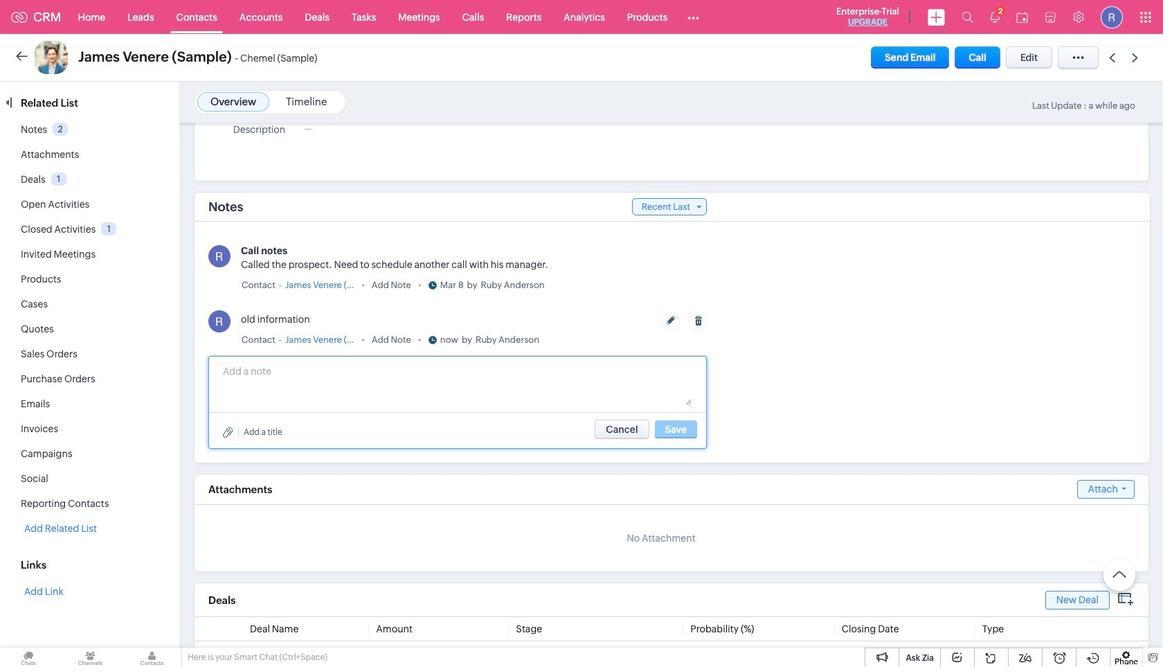 Task type: locate. For each thing, give the bounding box(es) containing it.
chats image
[[0, 648, 57, 667]]

search image
[[962, 11, 974, 23]]

profile element
[[1093, 0, 1132, 34]]

signals element
[[982, 0, 1009, 34]]

Add a note text field
[[223, 364, 692, 405]]

logo image
[[11, 11, 28, 23]]

create menu image
[[928, 9, 946, 25]]

None button
[[595, 420, 650, 439]]



Task type: vqa. For each thing, say whether or not it's contained in the screenshot.
Search icon
yes



Task type: describe. For each thing, give the bounding box(es) containing it.
profile image
[[1102, 6, 1124, 28]]

create menu element
[[920, 0, 954, 34]]

Other Modules field
[[679, 6, 709, 28]]

next record image
[[1133, 53, 1142, 62]]

calendar image
[[1017, 11, 1029, 23]]

previous record image
[[1110, 53, 1116, 62]]

search element
[[954, 0, 982, 34]]

channels image
[[62, 648, 119, 667]]

contacts image
[[124, 648, 181, 667]]



